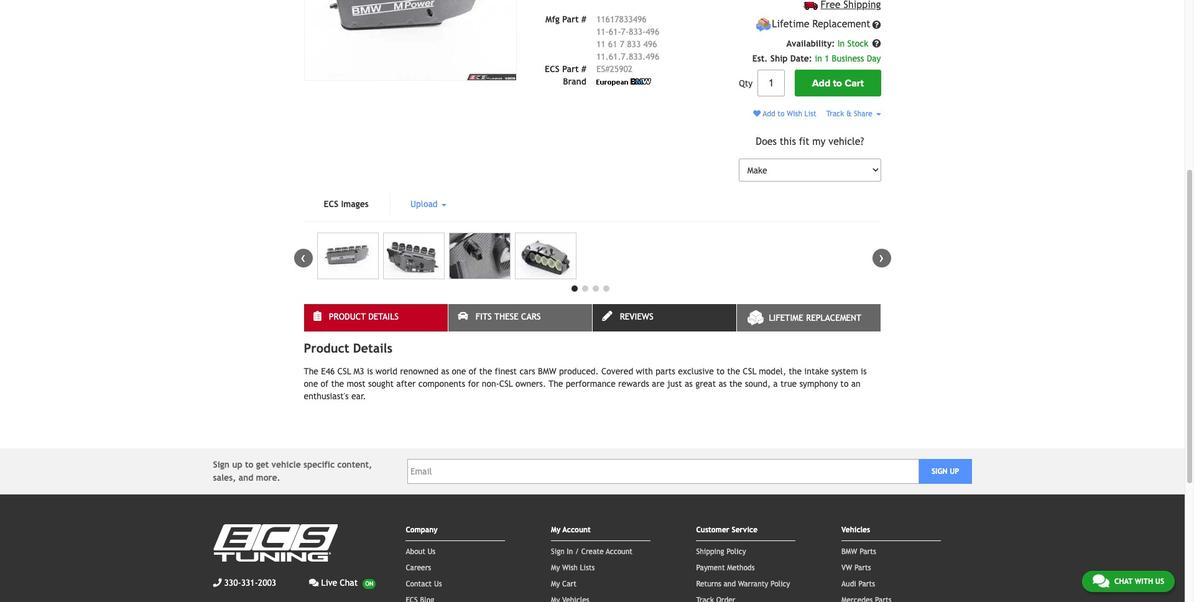 Task type: locate. For each thing, give the bounding box(es) containing it.
us for contact us
[[434, 580, 442, 589]]

replacement up system
[[806, 313, 862, 323]]

0 horizontal spatial is
[[367, 367, 373, 377]]

us for about us
[[428, 548, 436, 556]]

1 horizontal spatial up
[[950, 467, 959, 476]]

7-
[[621, 27, 629, 37]]

1 horizontal spatial ecs
[[545, 64, 560, 74]]

cart down the my wish lists
[[562, 580, 577, 589]]

parts right vw
[[855, 564, 871, 573]]

my
[[813, 135, 826, 147]]

0 vertical spatial wish
[[787, 110, 803, 118]]

fits these cars link
[[448, 304, 592, 332]]

1 vertical spatial parts
[[855, 564, 871, 573]]

3 my from the top
[[551, 580, 560, 589]]

1 vertical spatial product
[[304, 341, 349, 355]]

0 horizontal spatial ecs
[[324, 199, 339, 209]]

add for add to wish list
[[763, 110, 776, 118]]

None text field
[[758, 70, 785, 97]]

up inside button
[[950, 467, 959, 476]]

0 vertical spatial one
[[452, 367, 466, 377]]

1 vertical spatial lifetime replacement
[[769, 313, 862, 323]]

of up the enthusiast's
[[321, 379, 329, 389]]

up inside sign up to get vehicle specific content, sales, and more.
[[232, 460, 242, 470]]

sought
[[368, 379, 394, 389]]

returns and warranty policy
[[696, 580, 790, 589]]

part up brand
[[562, 64, 579, 74]]

0 vertical spatial cart
[[845, 77, 864, 90]]

# inside 11617833496 11-61-7-833-496 11 61 7 833 496 11.61.7.833.496 ecs part #
[[581, 64, 587, 74]]

0 vertical spatial part
[[562, 14, 579, 24]]

account up /
[[563, 526, 591, 535]]

and right sales,
[[239, 473, 253, 483]]

1 vertical spatial lifetime
[[769, 313, 804, 323]]

sign up
[[932, 467, 959, 476]]

1 # from the top
[[581, 14, 587, 24]]

product up e46
[[304, 341, 349, 355]]

› link
[[872, 249, 891, 268]]

1 vertical spatial with
[[1135, 577, 1153, 586]]

0 horizontal spatial chat
[[340, 578, 358, 588]]

1 is from the left
[[367, 367, 373, 377]]

1 horizontal spatial csl
[[499, 379, 513, 389]]

live chat
[[321, 578, 358, 588]]

upload button
[[391, 192, 466, 217]]

1 vertical spatial of
[[321, 379, 329, 389]]

part right mfg
[[562, 14, 579, 24]]

my down "my wish lists" link
[[551, 580, 560, 589]]

a
[[773, 379, 778, 389]]

0 horizontal spatial in
[[567, 548, 573, 556]]

cart inside button
[[845, 77, 864, 90]]

0 vertical spatial product details
[[329, 312, 399, 322]]

cart down business
[[845, 77, 864, 90]]

1 horizontal spatial in
[[838, 39, 845, 49]]

and
[[239, 473, 253, 483], [724, 580, 736, 589]]

2 horizontal spatial sign
[[932, 467, 948, 476]]

payment
[[696, 564, 725, 573]]

one up components
[[452, 367, 466, 377]]

0 vertical spatial details
[[368, 312, 399, 322]]

careers link
[[406, 564, 431, 573]]

availability:
[[787, 39, 835, 49]]

0 horizontal spatial policy
[[727, 548, 746, 556]]

us right about
[[428, 548, 436, 556]]

policy right the warranty
[[771, 580, 790, 589]]

ecs left images
[[324, 199, 339, 209]]

shipping
[[696, 548, 724, 556]]

11-
[[597, 27, 609, 37]]

and inside sign up to get vehicle specific content, sales, and more.
[[239, 473, 253, 483]]

wish left list
[[787, 110, 803, 118]]

list
[[805, 110, 817, 118]]

contact
[[406, 580, 432, 589]]

ecs images link
[[304, 192, 389, 217]]

0 horizontal spatial wish
[[562, 564, 578, 573]]

fit
[[799, 135, 810, 147]]

0 horizontal spatial of
[[321, 379, 329, 389]]

0 horizontal spatial one
[[304, 379, 318, 389]]

2 vertical spatial my
[[551, 580, 560, 589]]

comments image
[[1093, 574, 1110, 589]]

bmw inside the e46 csl m3 is world renowned as one of the finest cars bmw produced. covered with parts exclusive to the csl model, the intake system is one of the most sought after components for non-csl owners. the performance rewards are just as great as the sound, a true symphony to an enthusiast's ear.
[[538, 367, 557, 377]]

methods
[[727, 564, 755, 573]]

add inside button
[[812, 77, 831, 90]]

one
[[452, 367, 466, 377], [304, 379, 318, 389]]

add right heart image
[[763, 110, 776, 118]]

the left e46
[[304, 367, 318, 377]]

csl left m3
[[338, 367, 351, 377]]

11.61.7.833.496
[[597, 52, 660, 62]]

Email email field
[[407, 459, 919, 484]]

‹
[[301, 249, 306, 266]]

cars
[[520, 367, 535, 377]]

›
[[879, 249, 884, 266]]

to down business
[[833, 77, 842, 90]]

product
[[329, 312, 366, 322], [304, 341, 349, 355]]

my for my account
[[551, 526, 561, 535]]

es#
[[597, 64, 610, 74]]

1 vertical spatial #
[[581, 64, 587, 74]]

lifetime
[[772, 18, 810, 30], [769, 313, 804, 323]]

and down payment methods link
[[724, 580, 736, 589]]

ecs
[[545, 64, 560, 74], [324, 199, 339, 209]]

my up "my wish lists" link
[[551, 526, 561, 535]]

lifetime inside "link"
[[769, 313, 804, 323]]

0 horizontal spatial as
[[441, 367, 449, 377]]

2 horizontal spatial csl
[[743, 367, 757, 377]]

bmw up vw
[[842, 548, 858, 556]]

2 part from the top
[[562, 64, 579, 74]]

sign for sign up to get vehicle specific content, sales, and more.
[[213, 460, 230, 470]]

as up components
[[441, 367, 449, 377]]

1 my from the top
[[551, 526, 561, 535]]

the
[[304, 367, 318, 377], [549, 379, 563, 389]]

‹ link
[[294, 249, 313, 268]]

of
[[469, 367, 477, 377], [321, 379, 329, 389]]

0 vertical spatial the
[[304, 367, 318, 377]]

one up the enthusiast's
[[304, 379, 318, 389]]

in for /
[[567, 548, 573, 556]]

csl
[[338, 367, 351, 377], [743, 367, 757, 377], [499, 379, 513, 389]]

in
[[838, 39, 845, 49], [567, 548, 573, 556]]

comments image
[[309, 579, 319, 588]]

bmw right cars
[[538, 367, 557, 377]]

my account
[[551, 526, 591, 535]]

11617833496 11-61-7-833-496 11 61 7 833 496 11.61.7.833.496 ecs part #
[[545, 14, 660, 74]]

owners.
[[515, 379, 546, 389]]

0 vertical spatial with
[[636, 367, 653, 377]]

0 vertical spatial ecs
[[545, 64, 560, 74]]

1 vertical spatial my
[[551, 564, 560, 573]]

add down in
[[812, 77, 831, 90]]

wish
[[787, 110, 803, 118], [562, 564, 578, 573]]

components
[[418, 379, 465, 389]]

chat with us
[[1115, 577, 1165, 586]]

parts right audi
[[859, 580, 875, 589]]

0 horizontal spatial sign
[[213, 460, 230, 470]]

lifetime replacement up availability: in stock
[[772, 18, 871, 30]]

parts
[[860, 548, 876, 556], [855, 564, 871, 573], [859, 580, 875, 589]]

of up for
[[469, 367, 477, 377]]

world
[[376, 367, 398, 377]]

details
[[368, 312, 399, 322], [353, 341, 393, 355]]

1 horizontal spatial one
[[452, 367, 466, 377]]

is right m3
[[367, 367, 373, 377]]

product details
[[329, 312, 399, 322], [304, 341, 393, 355]]

live chat link
[[309, 577, 376, 590]]

2 # from the top
[[581, 64, 587, 74]]

lifetime replacement up intake
[[769, 313, 862, 323]]

es#25902 - 11617833496 - euro csl intake - give your vehicle the intake it was meant to have - genuine european bmw - bmw image
[[304, 0, 517, 81], [317, 233, 379, 280], [383, 233, 445, 280], [449, 233, 511, 280], [515, 233, 577, 280]]

1 vertical spatial part
[[562, 64, 579, 74]]

0 vertical spatial bmw
[[538, 367, 557, 377]]

1 vertical spatial ecs
[[324, 199, 339, 209]]

1 horizontal spatial sign
[[551, 548, 565, 556]]

share
[[854, 110, 873, 118]]

payment methods
[[696, 564, 755, 573]]

1 horizontal spatial is
[[861, 367, 867, 377]]

the right the owners.
[[549, 379, 563, 389]]

product up m3
[[329, 312, 366, 322]]

1 horizontal spatial account
[[606, 548, 633, 556]]

0 horizontal spatial csl
[[338, 367, 351, 377]]

# right mfg
[[581, 14, 587, 24]]

2 my from the top
[[551, 564, 560, 573]]

0 horizontal spatial account
[[563, 526, 591, 535]]

0 horizontal spatial bmw
[[538, 367, 557, 377]]

1 vertical spatial add
[[763, 110, 776, 118]]

add
[[812, 77, 831, 90], [763, 110, 776, 118]]

the right exclusive
[[727, 367, 740, 377]]

images
[[341, 199, 369, 209]]

add to cart
[[812, 77, 864, 90]]

us right contact
[[434, 580, 442, 589]]

as right just
[[685, 379, 693, 389]]

0 horizontal spatial the
[[304, 367, 318, 377]]

1 vertical spatial and
[[724, 580, 736, 589]]

2 vertical spatial parts
[[859, 580, 875, 589]]

1 vertical spatial in
[[567, 548, 573, 556]]

2 is from the left
[[861, 367, 867, 377]]

# up brand
[[581, 64, 587, 74]]

est.
[[753, 54, 768, 64]]

ecs left es# 25902 brand at top
[[545, 64, 560, 74]]

331-
[[241, 578, 258, 588]]

1 horizontal spatial wish
[[787, 110, 803, 118]]

wish up my cart
[[562, 564, 578, 573]]

#
[[581, 14, 587, 24], [581, 64, 587, 74]]

replacement up availability: in stock
[[813, 18, 871, 30]]

0 vertical spatial in
[[838, 39, 845, 49]]

0 horizontal spatial cart
[[562, 580, 577, 589]]

1 horizontal spatial the
[[549, 379, 563, 389]]

chat
[[1115, 577, 1133, 586], [340, 578, 358, 588]]

is right system
[[861, 367, 867, 377]]

0 horizontal spatial with
[[636, 367, 653, 377]]

0 horizontal spatial add
[[763, 110, 776, 118]]

1 vertical spatial replacement
[[806, 313, 862, 323]]

account right create
[[606, 548, 633, 556]]

lifetime replacement
[[772, 18, 871, 30], [769, 313, 862, 323]]

the down e46
[[331, 379, 344, 389]]

1 horizontal spatial and
[[724, 580, 736, 589]]

330-331-2003
[[224, 578, 276, 588]]

shipping policy
[[696, 548, 746, 556]]

0 vertical spatial #
[[581, 14, 587, 24]]

careers
[[406, 564, 431, 573]]

parts up vw parts link on the right of the page
[[860, 548, 876, 556]]

this product is lifetime replacement eligible image
[[756, 17, 771, 33]]

csl up "sound,"
[[743, 367, 757, 377]]

0 vertical spatial parts
[[860, 548, 876, 556]]

chat right live on the bottom of page
[[340, 578, 358, 588]]

0 vertical spatial and
[[239, 473, 253, 483]]

0 vertical spatial of
[[469, 367, 477, 377]]

to left get
[[245, 460, 253, 470]]

lifetime up the model,
[[769, 313, 804, 323]]

0 vertical spatial my
[[551, 526, 561, 535]]

the
[[479, 367, 492, 377], [727, 367, 740, 377], [789, 367, 802, 377], [331, 379, 344, 389], [730, 379, 742, 389]]

0 horizontal spatial up
[[232, 460, 242, 470]]

1 vertical spatial wish
[[562, 564, 578, 573]]

0 vertical spatial policy
[[727, 548, 746, 556]]

my up my cart
[[551, 564, 560, 573]]

as
[[441, 367, 449, 377], [685, 379, 693, 389], [719, 379, 727, 389]]

my for my wish lists
[[551, 564, 560, 573]]

parts for bmw parts
[[860, 548, 876, 556]]

warranty
[[738, 580, 769, 589]]

enthusiast's
[[304, 392, 349, 401]]

0 vertical spatial add
[[812, 77, 831, 90]]

question circle image
[[872, 20, 881, 29]]

track
[[827, 110, 844, 118]]

as right great at the bottom
[[719, 379, 727, 389]]

cars
[[521, 312, 541, 322]]

chat right comments icon
[[1115, 577, 1133, 586]]

the up non-
[[479, 367, 492, 377]]

ecs inside 11617833496 11-61-7-833-496 11 61 7 833 496 11.61.7.833.496 ecs part #
[[545, 64, 560, 74]]

in left /
[[567, 548, 573, 556]]

content,
[[337, 460, 372, 470]]

1 horizontal spatial add
[[812, 77, 831, 90]]

with right comments icon
[[1135, 577, 1153, 586]]

est. ship date: in 1 business day
[[753, 54, 881, 64]]

0 horizontal spatial and
[[239, 473, 253, 483]]

sign inside sign up to get vehicle specific content, sales, and more.
[[213, 460, 230, 470]]

1 horizontal spatial policy
[[771, 580, 790, 589]]

replacement
[[813, 18, 871, 30], [806, 313, 862, 323]]

lifetime replacement inside "link"
[[769, 313, 862, 323]]

lifetime down the free shipping icon
[[772, 18, 810, 30]]

11617833496
[[597, 14, 647, 24]]

service
[[732, 526, 758, 535]]

this
[[780, 135, 796, 147]]

csl down the finest
[[499, 379, 513, 389]]

1 vertical spatial bmw
[[842, 548, 858, 556]]

up for sign up
[[950, 467, 959, 476]]

stock
[[848, 39, 869, 49]]

qty
[[739, 78, 753, 88]]

in
[[815, 54, 822, 64]]

1 horizontal spatial cart
[[845, 77, 864, 90]]

specific
[[304, 460, 335, 470]]

policy up 'methods'
[[727, 548, 746, 556]]

with up rewards
[[636, 367, 653, 377]]

1 horizontal spatial chat
[[1115, 577, 1133, 586]]

to
[[833, 77, 842, 90], [778, 110, 785, 118], [717, 367, 725, 377], [841, 379, 849, 389], [245, 460, 253, 470]]

1 vertical spatial the
[[549, 379, 563, 389]]

us right comments icon
[[1156, 577, 1165, 586]]

sign inside sign up button
[[932, 467, 948, 476]]

in up business
[[838, 39, 845, 49]]

sound,
[[745, 379, 771, 389]]

are
[[652, 379, 665, 389]]

up
[[232, 460, 242, 470], [950, 467, 959, 476]]



Task type: vqa. For each thing, say whether or not it's contained in the screenshot.


Task type: describe. For each thing, give the bounding box(es) containing it.
sign up button
[[919, 459, 972, 484]]

free shipping image
[[804, 1, 818, 10]]

1 vertical spatial one
[[304, 379, 318, 389]]

up for sign up to get vehicle specific content, sales, and more.
[[232, 460, 242, 470]]

mfg
[[546, 14, 560, 24]]

to right heart image
[[778, 110, 785, 118]]

audi parts
[[842, 580, 875, 589]]

0 vertical spatial product
[[329, 312, 366, 322]]

1 vertical spatial product details
[[304, 341, 393, 355]]

vehicle
[[272, 460, 301, 470]]

bmw parts link
[[842, 548, 876, 556]]

question circle image
[[872, 39, 881, 48]]

renowned
[[400, 367, 439, 377]]

1 vertical spatial policy
[[771, 580, 790, 589]]

these
[[495, 312, 519, 322]]

about us link
[[406, 548, 436, 556]]

1 horizontal spatial bmw
[[842, 548, 858, 556]]

vw parts link
[[842, 564, 871, 573]]

about us
[[406, 548, 436, 556]]

customer service
[[696, 526, 758, 535]]

customer
[[696, 526, 730, 535]]

2003
[[258, 578, 276, 588]]

1
[[825, 54, 829, 64]]

to right exclusive
[[717, 367, 725, 377]]

m3
[[354, 367, 364, 377]]

bmw parts
[[842, 548, 876, 556]]

brand
[[563, 76, 587, 86]]

fits these cars
[[476, 312, 541, 322]]

1 vertical spatial details
[[353, 341, 393, 355]]

system
[[832, 367, 858, 377]]

330-
[[224, 578, 241, 588]]

1 part from the top
[[562, 14, 579, 24]]

0 vertical spatial account
[[563, 526, 591, 535]]

performance
[[566, 379, 616, 389]]

2 horizontal spatial as
[[719, 379, 727, 389]]

replacement inside lifetime replacement "link"
[[806, 313, 862, 323]]

shipping policy link
[[696, 548, 746, 556]]

add for add to cart
[[812, 77, 831, 90]]

true
[[781, 379, 797, 389]]

parts for vw parts
[[855, 564, 871, 573]]

heart image
[[754, 110, 761, 118]]

0 vertical spatial lifetime replacement
[[772, 18, 871, 30]]

just
[[667, 379, 682, 389]]

add to wish list
[[761, 110, 817, 118]]

the e46 csl m3 is world renowned as one of the finest cars bmw produced. covered with parts exclusive to the csl model, the intake system is one of the most sought after components for non-csl owners. the performance rewards are just as great as the sound, a true symphony to an enthusiast's ear.
[[304, 367, 867, 401]]

most
[[347, 379, 366, 389]]

to inside button
[[833, 77, 842, 90]]

1 horizontal spatial with
[[1135, 577, 1153, 586]]

vehicles
[[842, 526, 870, 535]]

0 vertical spatial lifetime
[[772, 18, 810, 30]]

model,
[[759, 367, 786, 377]]

phone image
[[213, 579, 222, 588]]

great
[[696, 379, 716, 389]]

reviews link
[[593, 304, 736, 332]]

intake
[[805, 367, 829, 377]]

in for stock
[[838, 39, 845, 49]]

mfg part #
[[546, 14, 587, 24]]

payment methods link
[[696, 564, 755, 573]]

about
[[406, 548, 425, 556]]

to inside sign up to get vehicle specific content, sales, and more.
[[245, 460, 253, 470]]

sign for sign up
[[932, 467, 948, 476]]

1 horizontal spatial of
[[469, 367, 477, 377]]

to left an
[[841, 379, 849, 389]]

live
[[321, 578, 337, 588]]

es# 25902 brand
[[563, 64, 633, 86]]

vw
[[842, 564, 852, 573]]

chat with us link
[[1082, 571, 1175, 592]]

vw parts
[[842, 564, 871, 573]]

ecs tuning image
[[213, 525, 337, 562]]

upload
[[411, 199, 440, 209]]

vehicle?
[[829, 135, 864, 147]]

returns
[[696, 580, 722, 589]]

sign in / create account link
[[551, 548, 633, 556]]

date:
[[791, 54, 812, 64]]

1 vertical spatial cart
[[562, 580, 577, 589]]

after
[[396, 379, 416, 389]]

my cart link
[[551, 580, 577, 589]]

contact us
[[406, 580, 442, 589]]

audi
[[842, 580, 856, 589]]

produced.
[[559, 367, 599, 377]]

1 vertical spatial account
[[606, 548, 633, 556]]

genuine european bmw image
[[597, 79, 651, 86]]

sign for sign in / create account
[[551, 548, 565, 556]]

fits
[[476, 312, 492, 322]]

parts for audi parts
[[859, 580, 875, 589]]

my for my cart
[[551, 580, 560, 589]]

non-
[[482, 379, 499, 389]]

add to cart button
[[795, 70, 881, 97]]

11 61 7 833 496
[[597, 39, 657, 49]]

more.
[[256, 473, 280, 483]]

330-331-2003 link
[[213, 577, 276, 590]]

reviews
[[620, 312, 654, 322]]

0 vertical spatial replacement
[[813, 18, 871, 30]]

rewards
[[618, 379, 649, 389]]

ecs inside "link"
[[324, 199, 339, 209]]

1 horizontal spatial as
[[685, 379, 693, 389]]

ecs images
[[324, 199, 369, 209]]

with inside the e46 csl m3 is world renowned as one of the finest cars bmw produced. covered with parts exclusive to the csl model, the intake system is one of the most sought after components for non-csl owners. the performance rewards are just as great as the sound, a true symphony to an enthusiast's ear.
[[636, 367, 653, 377]]

does this fit my vehicle?
[[756, 135, 864, 147]]

part inside 11617833496 11-61-7-833-496 11 61 7 833 496 11.61.7.833.496 ecs part #
[[562, 64, 579, 74]]

get
[[256, 460, 269, 470]]

496
[[646, 27, 660, 37]]

the up true
[[789, 367, 802, 377]]

lists
[[580, 564, 595, 573]]

track & share
[[827, 110, 875, 118]]

symphony
[[800, 379, 838, 389]]

the left "sound,"
[[730, 379, 742, 389]]



